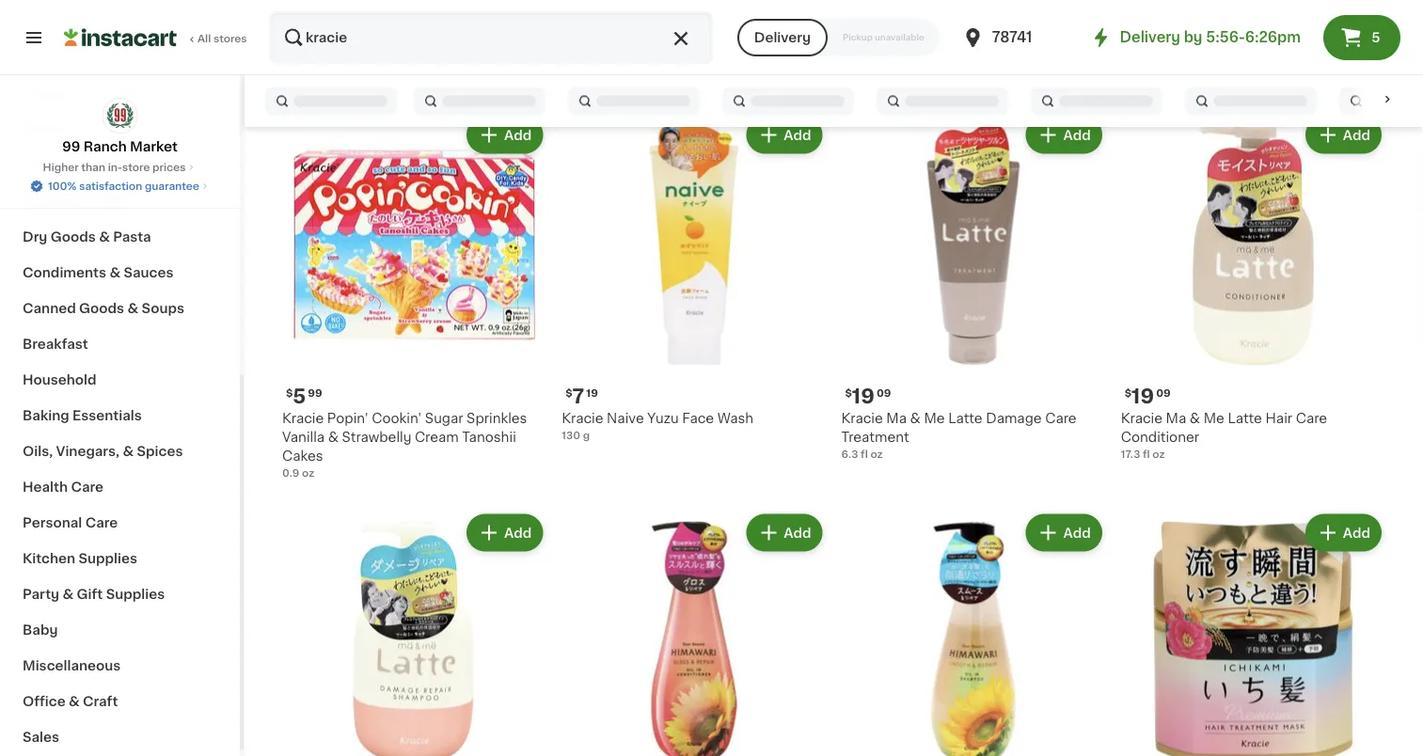 Task type: vqa. For each thing, say whether or not it's contained in the screenshot.
first Me from right
yes



Task type: locate. For each thing, give the bounding box(es) containing it.
1.1
[[562, 69, 573, 80]]

1 ma from the left
[[887, 412, 907, 425]]

kracie inside kracie tanoshii ramen 1.1 oz
[[562, 51, 604, 64]]

condiments & sauces link
[[11, 255, 229, 291]]

care down health care link
[[85, 516, 118, 530]]

09 for kracie ma & me latte hair care conditioner
[[1156, 388, 1171, 398]]

seller up kracie tanoshii ramen 1.1 oz
[[590, 6, 615, 15]]

$ up 0.95
[[845, 27, 852, 37]]

goods for dry
[[51, 230, 96, 244]]

office & craft
[[23, 695, 118, 708]]

1 horizontal spatial best seller
[[568, 6, 615, 15]]

me inside kracie ma & me latte damage care treatment 6.3 fl oz
[[924, 412, 945, 425]]

baking essentials
[[23, 409, 142, 422]]

oz inside kracie tanoshii sushi 1 oz
[[289, 69, 302, 80]]

5 up kit
[[1372, 31, 1380, 44]]

latte inside the kracie ma & me latte hair care conditioner 17.3 fl oz
[[1228, 412, 1262, 425]]

19 right 7
[[586, 388, 598, 398]]

cookin
[[1207, 51, 1254, 64]]

5
[[293, 26, 306, 46], [852, 26, 865, 46], [1132, 26, 1145, 46], [1372, 31, 1380, 44], [293, 387, 306, 406]]

$ 19 09 up treatment
[[845, 387, 891, 406]]

$ 5 99 for kracie tanoshii sushi
[[286, 26, 322, 46]]

oz down treatment
[[871, 449, 883, 459]]

fl right 6.3
[[861, 449, 868, 459]]

99 for kracie popin' cookin' sugar sprinkles vanilla & strawbelly cream tanoshii cakes
[[308, 388, 322, 398]]

$ inside $ 7 19
[[566, 388, 573, 398]]

tanoshii left the sushi
[[327, 51, 381, 64]]

1 horizontal spatial me
[[1204, 412, 1225, 425]]

09 up treatment
[[877, 388, 891, 398]]

oz right "0.9"
[[302, 468, 314, 478]]

kracie up 0.95
[[841, 51, 883, 64]]

$ up conditioner
[[1125, 388, 1132, 398]]

care
[[1045, 412, 1077, 425], [1296, 412, 1327, 425], [71, 481, 103, 494], [85, 516, 118, 530]]

1 horizontal spatial ma
[[1166, 412, 1187, 425]]

bakery link
[[11, 112, 229, 148]]

$ up 1.2
[[1125, 27, 1132, 37]]

5 up 0.95
[[852, 26, 865, 46]]

$ 19 09
[[845, 387, 891, 406], [1125, 387, 1171, 406]]

me left hair
[[1204, 412, 1225, 425]]

fl
[[861, 449, 868, 459], [1143, 449, 1150, 459]]

oz inside the kracie ma & me latte hair care conditioner 17.3 fl oz
[[1153, 449, 1165, 459]]

1 seller from the left
[[310, 6, 335, 15]]

snacks & candy
[[23, 52, 134, 65]]

99 left by
[[1147, 27, 1161, 37]]

me for treatment
[[924, 412, 945, 425]]

fl inside the kracie ma & me latte hair care conditioner 17.3 fl oz
[[1143, 449, 1150, 459]]

product group containing 7
[[562, 112, 826, 443]]

ma up conditioner
[[1166, 412, 1187, 425]]

1 best seller from the left
[[288, 6, 335, 15]]

goods
[[51, 230, 96, 244], [79, 302, 124, 315]]

oz down conditioner
[[1153, 449, 1165, 459]]

vinegars,
[[56, 445, 120, 458]]

tanoshii down sprinkles in the left bottom of the page
[[462, 430, 516, 444]]

0 horizontal spatial 09
[[877, 388, 891, 398]]

1 latte from the left
[[948, 412, 983, 425]]

5 up vanilla
[[293, 387, 306, 406]]

5 inside product group
[[293, 387, 306, 406]]

product group containing 5
[[282, 112, 547, 480]]

me for conditioner
[[1204, 412, 1225, 425]]

0 horizontal spatial 19
[[586, 388, 598, 398]]

1 vertical spatial goods
[[79, 302, 124, 315]]

1 horizontal spatial 19
[[852, 387, 875, 406]]

instacart logo image
[[64, 26, 177, 49]]

19
[[852, 387, 875, 406], [1132, 387, 1154, 406], [586, 388, 598, 398]]

conditioner
[[1121, 430, 1199, 444]]

latte left hair
[[1228, 412, 1262, 425]]

0 horizontal spatial best
[[288, 6, 308, 15]]

kracie inside "kracie kawaii gummy land 0.95 oz"
[[841, 51, 883, 64]]

2 $ 19 09 from the left
[[1125, 387, 1171, 406]]

best
[[288, 6, 308, 15], [568, 6, 588, 15]]

2 fl from the left
[[1143, 449, 1150, 459]]

1 $ 19 09 from the left
[[845, 387, 891, 406]]

5 for kracie kawaii gummy land
[[852, 26, 865, 46]]

office & craft link
[[11, 684, 229, 720]]

gift
[[77, 588, 103, 601]]

oz
[[289, 69, 302, 80], [575, 69, 588, 80], [868, 69, 880, 80], [1138, 69, 1150, 80], [871, 449, 883, 459], [1153, 449, 1165, 459], [302, 468, 314, 478]]

1 horizontal spatial $ 19 09
[[1125, 387, 1171, 406]]

kracie up 1
[[282, 51, 324, 64]]

kracie up vanilla
[[282, 412, 324, 425]]

kracie up g
[[562, 412, 604, 425]]

latte for hair
[[1228, 412, 1262, 425]]

party & gift supplies
[[23, 588, 165, 601]]

higher
[[43, 162, 79, 173]]

ma for conditioner
[[1166, 412, 1187, 425]]

goods down condiments & sauces on the left of the page
[[79, 302, 124, 315]]

ma up treatment
[[887, 412, 907, 425]]

higher than in-store prices
[[43, 162, 186, 173]]

$ 19 09 up conditioner
[[1125, 387, 1171, 406]]

frozen link
[[11, 76, 229, 112]]

best seller up kracie tanoshii sushi 1 oz
[[288, 6, 335, 15]]

oz inside "kracie kawaii gummy land 0.95 oz"
[[868, 69, 880, 80]]

kracie up treatment
[[841, 412, 883, 425]]

99 up vanilla
[[308, 388, 322, 398]]

$ for kracie naive yuzu face wash
[[566, 388, 573, 398]]

seller for kracie tanoshii sushi
[[310, 6, 335, 15]]

$ 5 99 for kracie kawaii gummy land
[[845, 26, 882, 46]]

satisfaction
[[79, 181, 142, 191]]

ma inside kracie ma & me latte damage care treatment 6.3 fl oz
[[887, 412, 907, 425]]

& inside kracie ma & me latte damage care treatment 6.3 fl oz
[[910, 412, 921, 425]]

bakery
[[23, 123, 70, 136]]

19 up conditioner
[[1132, 387, 1154, 406]]

latte inside kracie ma & me latte damage care treatment 6.3 fl oz
[[948, 412, 983, 425]]

land
[[988, 51, 1021, 64]]

2 best from the left
[[568, 6, 588, 15]]

09 up conditioner
[[1156, 388, 1171, 398]]

&
[[75, 52, 86, 65], [99, 230, 110, 244], [109, 266, 120, 279], [128, 302, 138, 315], [910, 412, 921, 425], [1190, 412, 1200, 425], [328, 430, 339, 444], [123, 445, 134, 458], [63, 588, 74, 601], [69, 695, 80, 708]]

kracie inside kracie naive yuzu face wash 130 g
[[562, 412, 604, 425]]

99 up "kracie kawaii gummy land 0.95 oz"
[[867, 27, 882, 37]]

canned goods & soups link
[[11, 291, 229, 326]]

$ up vanilla
[[286, 388, 293, 398]]

kracie ma & me latte damage care treatment 6.3 fl oz
[[841, 412, 1077, 459]]

goods down prepared foods
[[51, 230, 96, 244]]

$ up treatment
[[845, 388, 852, 398]]

99 up kracie tanoshii sushi 1 oz
[[308, 27, 322, 37]]

care right damage
[[1045, 412, 1077, 425]]

stores
[[213, 33, 247, 44]]

0 vertical spatial goods
[[51, 230, 96, 244]]

2 ma from the left
[[1166, 412, 1187, 425]]

1 fl from the left
[[861, 449, 868, 459]]

1.2
[[1121, 69, 1135, 80]]

care right hair
[[1296, 412, 1327, 425]]

99 for kracie popin cookin tanoshii waffle kit
[[1147, 27, 1161, 37]]

delivery button
[[737, 19, 828, 56]]

delivery by 5:56-6:26pm link
[[1090, 26, 1301, 49]]

$
[[286, 27, 293, 37], [845, 27, 852, 37], [1125, 27, 1132, 37], [286, 388, 293, 398], [566, 388, 573, 398], [845, 388, 852, 398], [1125, 388, 1132, 398]]

$ 5 99 up 0.95
[[845, 26, 882, 46]]

1 horizontal spatial fl
[[1143, 449, 1150, 459]]

& inside the kracie ma & me latte hair care conditioner 17.3 fl oz
[[1190, 412, 1200, 425]]

19 up treatment
[[852, 387, 875, 406]]

product group
[[282, 112, 547, 480], [562, 112, 826, 443], [841, 112, 1106, 461], [1121, 112, 1386, 461], [282, 510, 547, 756], [562, 510, 826, 756], [841, 510, 1106, 756], [1121, 510, 1386, 756]]

miscellaneous link
[[11, 648, 229, 684]]

wash
[[718, 412, 754, 425]]

tanoshii down 6:26pm
[[1257, 51, 1311, 64]]

party & gift supplies link
[[11, 577, 229, 612]]

2 09 from the left
[[1156, 388, 1171, 398]]

kracie for kracie tanoshii sushi
[[282, 51, 324, 64]]

oils,
[[23, 445, 53, 458]]

add button
[[469, 118, 541, 152], [748, 118, 821, 152], [1028, 118, 1100, 152], [1307, 118, 1380, 152], [469, 516, 541, 550], [748, 516, 821, 550], [1028, 516, 1100, 550], [1307, 516, 1380, 550]]

seller for kracie tanoshii ramen
[[590, 6, 615, 15]]

deli
[[23, 159, 49, 172]]

health
[[23, 481, 68, 494]]

kracie for kracie naive yuzu face wash
[[562, 412, 604, 425]]

oz right 1.2
[[1138, 69, 1150, 80]]

1 horizontal spatial best
[[568, 6, 588, 15]]

kracie inside the kracie ma & me latte hair care conditioner 17.3 fl oz
[[1121, 412, 1163, 425]]

$ 5 99 up vanilla
[[286, 387, 322, 406]]

tanoshii inside kracie popin cookin tanoshii waffle kit 1.2 oz
[[1257, 51, 1311, 64]]

99 ranch market logo image
[[102, 98, 138, 134]]

5 up kracie tanoshii sushi 1 oz
[[293, 26, 306, 46]]

kracie inside kracie ma & me latte damage care treatment 6.3 fl oz
[[841, 412, 883, 425]]

ma inside the kracie ma & me latte hair care conditioner 17.3 fl oz
[[1166, 412, 1187, 425]]

seller up kracie tanoshii sushi 1 oz
[[310, 6, 335, 15]]

guarantee
[[145, 181, 199, 191]]

foods
[[88, 195, 130, 208]]

$ for kracie tanoshii sushi
[[286, 27, 293, 37]]

19 inside $ 7 19
[[586, 388, 598, 398]]

130
[[562, 430, 580, 440]]

1 me from the left
[[924, 412, 945, 425]]

6:26pm
[[1245, 31, 1301, 44]]

prepared
[[23, 195, 85, 208]]

2 me from the left
[[1204, 412, 1225, 425]]

kracie for kracie kawaii gummy land
[[841, 51, 883, 64]]

household
[[23, 373, 96, 387]]

0 horizontal spatial me
[[924, 412, 945, 425]]

health care link
[[11, 469, 229, 505]]

oz right 0.95
[[868, 69, 880, 80]]

None search field
[[269, 11, 713, 64]]

kracie up conditioner
[[1121, 412, 1163, 425]]

2 latte from the left
[[1228, 412, 1262, 425]]

tanoshii
[[327, 51, 381, 64], [607, 51, 661, 64], [1257, 51, 1311, 64], [462, 430, 516, 444]]

2 best seller from the left
[[568, 6, 615, 15]]

best for kracie tanoshii ramen
[[568, 6, 588, 15]]

prepared foods
[[23, 195, 130, 208]]

09
[[877, 388, 891, 398], [1156, 388, 1171, 398]]

1 vertical spatial supplies
[[106, 588, 165, 601]]

best up kracie tanoshii sushi 1 oz
[[288, 6, 308, 15]]

$ 5 99 up 1.2
[[1125, 26, 1161, 46]]

5 for kracie popin' cookin' sugar sprinkles vanilla & strawbelly cream tanoshii cakes
[[293, 387, 306, 406]]

2 seller from the left
[[590, 6, 615, 15]]

1 best from the left
[[288, 6, 308, 15]]

$ 19 09 for kracie ma & me latte damage care treatment
[[845, 387, 891, 406]]

kracie
[[282, 51, 324, 64], [562, 51, 604, 64], [841, 51, 883, 64], [1121, 51, 1163, 64], [282, 412, 324, 425], [562, 412, 604, 425], [841, 412, 883, 425], [1121, 412, 1163, 425]]

$ 5 99 up 1
[[286, 26, 322, 46]]

tanoshii left ramen
[[607, 51, 661, 64]]

6.3
[[841, 449, 858, 459]]

supplies down "personal care" 'link'
[[79, 552, 137, 565]]

delivery inside delivery button
[[754, 31, 811, 44]]

oz right 1
[[289, 69, 302, 80]]

kracie inside kracie popin' cookin' sugar sprinkles vanilla & strawbelly cream tanoshii cakes 0.9 oz
[[282, 412, 324, 425]]

baking
[[23, 409, 69, 422]]

dry goods & pasta
[[23, 230, 151, 244]]

0 horizontal spatial latte
[[948, 412, 983, 425]]

me
[[924, 412, 945, 425], [1204, 412, 1225, 425]]

0 horizontal spatial ma
[[887, 412, 907, 425]]

fl inside kracie ma & me latte damage care treatment 6.3 fl oz
[[861, 449, 868, 459]]

0 horizontal spatial seller
[[310, 6, 335, 15]]

care down vinegars,
[[71, 481, 103, 494]]

oz inside kracie tanoshii ramen 1.1 oz
[[575, 69, 588, 80]]

seller
[[310, 6, 335, 15], [590, 6, 615, 15]]

$5.99 element
[[562, 24, 826, 48]]

canned goods & soups
[[23, 302, 184, 315]]

0 horizontal spatial fl
[[861, 449, 868, 459]]

1 horizontal spatial 09
[[1156, 388, 1171, 398]]

latte left damage
[[948, 412, 983, 425]]

supplies down kitchen supplies link
[[106, 588, 165, 601]]

5 inside button
[[1372, 31, 1380, 44]]

me inside the kracie ma & me latte hair care conditioner 17.3 fl oz
[[1204, 412, 1225, 425]]

kracie up 1.2
[[1121, 51, 1163, 64]]

kracie inside kracie tanoshii sushi 1 oz
[[282, 51, 324, 64]]

1 horizontal spatial delivery
[[1120, 31, 1181, 44]]

goods for canned
[[79, 302, 124, 315]]

1 09 from the left
[[877, 388, 891, 398]]

$ up 130
[[566, 388, 573, 398]]

$ 5 99 for kracie popin cookin tanoshii waffle kit
[[1125, 26, 1161, 46]]

1 horizontal spatial latte
[[1228, 412, 1262, 425]]

best up 1.1
[[568, 6, 588, 15]]

0 horizontal spatial $ 19 09
[[845, 387, 891, 406]]

kracie up 1.1
[[562, 51, 604, 64]]

household link
[[11, 362, 229, 398]]

0 horizontal spatial best seller
[[288, 6, 335, 15]]

oz right 1.1
[[575, 69, 588, 80]]

5 for kracie tanoshii sushi
[[293, 26, 306, 46]]

deli link
[[11, 148, 229, 183]]

delivery inside delivery by 5:56-6:26pm 'link'
[[1120, 31, 1181, 44]]

fl right 17.3
[[1143, 449, 1150, 459]]

2 horizontal spatial 19
[[1132, 387, 1154, 406]]

5 up 1.2
[[1132, 26, 1145, 46]]

0 horizontal spatial delivery
[[754, 31, 811, 44]]

best seller for kracie tanoshii sushi
[[288, 6, 335, 15]]

$ for kracie kawaii gummy land
[[845, 27, 852, 37]]

best seller up 1.1
[[568, 6, 615, 15]]

care inside kracie ma & me latte damage care treatment 6.3 fl oz
[[1045, 412, 1077, 425]]

1 horizontal spatial seller
[[590, 6, 615, 15]]

$ up 1
[[286, 27, 293, 37]]

fl for kracie ma & me latte damage care treatment
[[861, 449, 868, 459]]

kracie inside kracie popin cookin tanoshii waffle kit 1.2 oz
[[1121, 51, 1163, 64]]

kracie for kracie popin' cookin' sugar sprinkles vanilla & strawbelly cream tanoshii cakes
[[282, 412, 324, 425]]

me left damage
[[924, 412, 945, 425]]



Task type: describe. For each thing, give the bounding box(es) containing it.
prices
[[152, 162, 186, 173]]

5 for kracie popin cookin tanoshii waffle kit
[[1132, 26, 1145, 46]]

store
[[122, 162, 150, 173]]

latte for damage
[[948, 412, 983, 425]]

popin'
[[327, 412, 368, 425]]

tanoshii inside kracie tanoshii sushi 1 oz
[[327, 51, 381, 64]]

sushi
[[385, 51, 421, 64]]

dry
[[23, 230, 47, 244]]

office
[[23, 695, 65, 708]]

Search field
[[271, 13, 711, 62]]

kitchen supplies link
[[11, 541, 229, 577]]

$ for kracie popin' cookin' sugar sprinkles vanilla & strawbelly cream tanoshii cakes
[[286, 388, 293, 398]]

frozen
[[23, 87, 68, 101]]

& inside "link"
[[69, 695, 80, 708]]

baby
[[23, 624, 58, 637]]

kracie tanoshii ramen 1.1 oz
[[562, 51, 711, 80]]

kracie for kracie ma & me latte damage care treatment
[[841, 412, 883, 425]]

condiments
[[23, 266, 106, 279]]

cookin'
[[372, 412, 422, 425]]

sales
[[23, 731, 59, 744]]

delivery for delivery by 5:56-6:26pm
[[1120, 31, 1181, 44]]

candy
[[89, 52, 134, 65]]

gummy
[[932, 51, 985, 64]]

7
[[573, 387, 584, 406]]

0.9
[[282, 468, 299, 478]]

kracie popin cookin tanoshii waffle kit 1.2 oz
[[1121, 51, 1379, 80]]

78741 button
[[962, 11, 1075, 64]]

waffle
[[1315, 51, 1357, 64]]

oz inside kracie popin' cookin' sugar sprinkles vanilla & strawbelly cream tanoshii cakes 0.9 oz
[[302, 468, 314, 478]]

99 ranch market
[[62, 140, 178, 153]]

breakfast
[[23, 338, 88, 351]]

best seller for kracie tanoshii ramen
[[568, 6, 615, 15]]

78741
[[992, 31, 1032, 44]]

snacks
[[23, 52, 72, 65]]

kracie tanoshii sushi 1 oz
[[282, 51, 421, 80]]

essentials
[[72, 409, 142, 422]]

hair
[[1266, 412, 1293, 425]]

all
[[198, 33, 211, 44]]

5:56-
[[1206, 31, 1245, 44]]

19 for kracie ma & me latte hair care conditioner
[[1132, 387, 1154, 406]]

damage
[[986, 412, 1042, 425]]

face
[[682, 412, 714, 425]]

99 for kracie tanoshii sushi
[[308, 27, 322, 37]]

$ 5 99 for kracie popin' cookin' sugar sprinkles vanilla & strawbelly cream tanoshii cakes
[[286, 387, 322, 406]]

service type group
[[737, 19, 940, 56]]

personal
[[23, 516, 82, 530]]

care inside the kracie ma & me latte hair care conditioner 17.3 fl oz
[[1296, 412, 1327, 425]]

g
[[583, 430, 590, 440]]

personal care
[[23, 516, 118, 530]]

care inside 'link'
[[85, 516, 118, 530]]

$ for kracie popin cookin tanoshii waffle kit
[[1125, 27, 1132, 37]]

delivery for delivery
[[754, 31, 811, 44]]

5 button
[[1324, 15, 1401, 60]]

naive
[[607, 412, 644, 425]]

99 for kracie kawaii gummy land
[[867, 27, 882, 37]]

kracie kawaii gummy land 0.95 oz
[[841, 51, 1021, 80]]

ranch
[[83, 140, 127, 153]]

craft
[[83, 695, 118, 708]]

yuzu
[[648, 412, 679, 425]]

miscellaneous
[[23, 659, 121, 673]]

tanoshii inside kracie popin' cookin' sugar sprinkles vanilla & strawbelly cream tanoshii cakes 0.9 oz
[[462, 430, 516, 444]]

0 vertical spatial supplies
[[79, 552, 137, 565]]

cream
[[415, 430, 459, 444]]

17.3
[[1121, 449, 1141, 459]]

pasta
[[113, 230, 151, 244]]

oz inside kracie ma & me latte damage care treatment 6.3 fl oz
[[871, 449, 883, 459]]

baking essentials link
[[11, 398, 229, 434]]

99 up higher
[[62, 140, 80, 153]]

fl for kracie ma & me latte hair care conditioner
[[1143, 449, 1150, 459]]

$ 7 19
[[566, 387, 598, 406]]

$ for kracie ma & me latte damage care treatment
[[845, 388, 852, 398]]

$ for kracie ma & me latte hair care conditioner
[[1125, 388, 1132, 398]]

ma for treatment
[[887, 412, 907, 425]]

delivery by 5:56-6:26pm
[[1120, 31, 1301, 44]]

tanoshii inside kracie tanoshii ramen 1.1 oz
[[607, 51, 661, 64]]

personal care link
[[11, 505, 229, 541]]

strawbelly
[[342, 430, 412, 444]]

than
[[81, 162, 105, 173]]

cakes
[[282, 449, 323, 462]]

kitchen supplies
[[23, 552, 137, 565]]

all stores
[[198, 33, 247, 44]]

health care
[[23, 481, 103, 494]]

sales link
[[11, 720, 229, 755]]

oz inside kracie popin cookin tanoshii waffle kit 1.2 oz
[[1138, 69, 1150, 80]]

prepared foods link
[[11, 183, 229, 219]]

sugar
[[425, 412, 463, 425]]

09 for kracie ma & me latte damage care treatment
[[877, 388, 891, 398]]

party
[[23, 588, 59, 601]]

kracie for kracie ma & me latte hair care conditioner
[[1121, 412, 1163, 425]]

100% satisfaction guarantee
[[48, 181, 199, 191]]

kracie for kracie tanoshii ramen
[[562, 51, 604, 64]]

kracie popin' cookin' sugar sprinkles vanilla & strawbelly cream tanoshii cakes 0.9 oz
[[282, 412, 527, 478]]

oils, vinegars, & spices link
[[11, 434, 229, 469]]

soups
[[142, 302, 184, 315]]

condiments & sauces
[[23, 266, 174, 279]]

99 ranch market link
[[62, 98, 178, 156]]

higher than in-store prices link
[[43, 160, 197, 175]]

kracie ma & me latte hair care conditioner 17.3 fl oz
[[1121, 412, 1327, 459]]

kracie for kracie popin cookin tanoshii waffle kit
[[1121, 51, 1163, 64]]

19 for kracie ma & me latte damage care treatment
[[852, 387, 875, 406]]

100%
[[48, 181, 77, 191]]

$ 19 09 for kracie ma & me latte hair care conditioner
[[1125, 387, 1171, 406]]

best for kracie tanoshii sushi
[[288, 6, 308, 15]]

treatment
[[841, 430, 909, 444]]

baby link
[[11, 612, 229, 648]]

& inside kracie popin' cookin' sugar sprinkles vanilla & strawbelly cream tanoshii cakes 0.9 oz
[[328, 430, 339, 444]]



